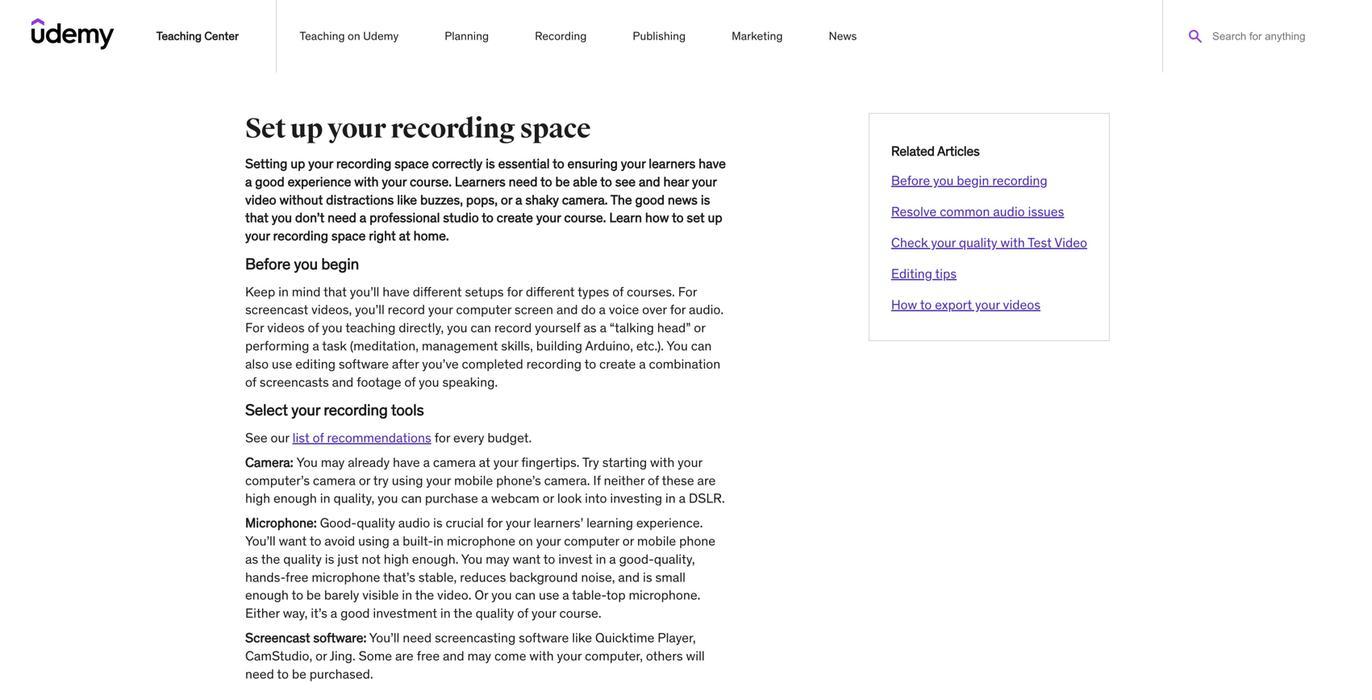 Task type: vqa. For each thing, say whether or not it's contained in the screenshot.
GET THE APP ABOUT US
no



Task type: locate. For each thing, give the bounding box(es) containing it.
for
[[507, 283, 523, 300], [670, 301, 686, 318], [435, 430, 450, 446], [487, 515, 503, 531]]

computer
[[456, 301, 511, 318], [564, 533, 619, 549]]

shaky
[[525, 191, 559, 208]]

have up directly,
[[383, 283, 410, 300]]

for right crucial
[[487, 515, 503, 531]]

0 horizontal spatial want
[[279, 533, 307, 549]]

create down the arduino,
[[599, 356, 636, 372]]

course. up buzzes, at the top left of page
[[410, 173, 452, 190]]

create down shaky at the left top of the page
[[497, 210, 533, 226]]

over
[[642, 301, 667, 318]]

head"
[[657, 320, 691, 336]]

0 vertical spatial want
[[279, 533, 307, 549]]

a up "purchase"
[[423, 454, 430, 471]]

you'll down microphone:
[[245, 533, 276, 549]]

want
[[279, 533, 307, 549], [513, 551, 541, 567]]

to left the set
[[672, 210, 684, 226]]

have inside you may already have a camera at your fingertips. try starting with your computer's camera or try using your mobile phone's camera. if neither of these are high enough in quality, you can purchase a webcam or look into investing in a dslr.
[[393, 454, 420, 471]]

1 vertical spatial you'll
[[369, 630, 400, 646]]

different up directly,
[[413, 283, 462, 300]]

1 vertical spatial camera
[[313, 472, 356, 489]]

are
[[697, 472, 716, 489], [395, 648, 414, 664]]

planning link
[[444, 20, 490, 52]]

recording link
[[534, 20, 588, 52]]

0 horizontal spatial camera
[[313, 472, 356, 489]]

that's
[[383, 569, 415, 585]]

jing.
[[330, 648, 356, 664]]

you inside you may already have a camera at your fingertips. try starting with your computer's camera or try using your mobile phone's camera. if neither of these are high enough in quality, you can purchase a webcam or look into investing in a dslr.
[[296, 454, 318, 471]]

using inside you may already have a camera at your fingertips. try starting with your computer's camera or try using your mobile phone's camera. if neither of these are high enough in quality, you can purchase a webcam or look into investing in a dslr.
[[392, 472, 423, 489]]

begin up videos,
[[321, 254, 359, 273]]

1 different from the left
[[413, 283, 462, 300]]

0 vertical spatial are
[[697, 472, 716, 489]]

and down screencasting
[[443, 648, 464, 664]]

0 horizontal spatial are
[[395, 648, 414, 664]]

course. down "table-"
[[559, 605, 602, 622]]

camera. up "look"
[[544, 472, 590, 489]]

you down try at the left
[[378, 490, 398, 507]]

publishing
[[633, 29, 686, 43]]

up right "set"
[[291, 112, 323, 146]]

see
[[245, 430, 268, 446]]

you up mind
[[294, 254, 318, 273]]

may inside good-quality audio is crucial for your learners' learning experience. you'll want to avoid using a built-in microphone on your computer or mobile phone as the quality is just not high enough. you may want to invest in a good-quality, hands-free microphone that's stable, reduces background noise, and is small enough to be barely visible in the video.
[[486, 551, 510, 567]]

want up background
[[513, 551, 541, 567]]

course. down able
[[564, 210, 606, 226]]

teaching left udemy
[[300, 29, 345, 43]]

0 horizontal spatial that
[[245, 210, 269, 226]]

audio.
[[689, 301, 724, 318]]

1 horizontal spatial software
[[519, 630, 569, 646]]

1 vertical spatial computer
[[564, 533, 619, 549]]

you inside you can also use editing software after you've completed recording to create a combination of screencasts and footage of you speaking.
[[667, 338, 688, 354]]

2 vertical spatial be
[[292, 666, 306, 682]]

good up how at the top of the page
[[635, 191, 665, 208]]

high down 'computer's'
[[245, 490, 270, 507]]

fingertips.
[[521, 454, 580, 471]]

using inside good-quality audio is crucial for your learners' learning experience. you'll want to avoid using a built-in microphone on your computer or mobile phone as the quality is just not high enough. you may want to invest in a good-quality, hands-free microphone that's stable, reduces background noise, and is small enough to be barely visible in the video.
[[358, 533, 390, 549]]

use inside you can also use editing software after you've completed recording to create a combination of screencasts and footage of you speaking.
[[272, 356, 292, 372]]

be inside you'll need screencasting software like quicktime player, camstudio, or jing. some are free and may come with your computer, others will need to be purchased.
[[292, 666, 306, 682]]

0 vertical spatial microphone
[[447, 533, 516, 549]]

0 horizontal spatial the
[[261, 551, 280, 567]]

can up management at the left of page
[[471, 320, 491, 336]]

computer inside keep in mind that you'll have different setups for different types of courses. for screencast videos, you'll record your computer screen and do a voice over for audio. for videos of you teaching directly, you can record yourself as a "talking head" or performing a task
[[456, 301, 511, 318]]

publishing link
[[632, 20, 687, 52]]

1 horizontal spatial use
[[539, 587, 559, 604]]

camera down the already
[[313, 472, 356, 489]]

create inside you can also use editing software after you've completed recording to create a combination of screencasts and footage of you speaking.
[[599, 356, 636, 372]]

good down "setting"
[[255, 173, 285, 190]]

be up 'it's'
[[306, 587, 321, 604]]

and inside good-quality audio is crucial for your learners' learning experience. you'll want to avoid using a built-in microphone on your computer or mobile phone as the quality is just not high enough. you may want to invest in a good-quality, hands-free microphone that's stable, reduces background noise, and is small enough to be barely visible in the video.
[[618, 569, 640, 585]]

1 horizontal spatial like
[[572, 630, 592, 646]]

camera down every on the bottom left of page
[[433, 454, 476, 471]]

2 vertical spatial good
[[341, 605, 370, 622]]

of down videos,
[[308, 320, 319, 336]]

enough.
[[412, 551, 459, 567]]

be inside good-quality audio is crucial for your learners' learning experience. you'll want to avoid using a built-in microphone on your computer or mobile phone as the quality is just not high enough. you may want to invest in a good-quality, hands-free microphone that's stable, reduces background noise, and is small enough to be barely visible in the video.
[[306, 587, 321, 604]]

building
[[536, 338, 582, 354]]

video
[[245, 191, 276, 208]]

performing
[[245, 338, 309, 354]]

resolve common audio issues
[[891, 203, 1064, 220]]

0 vertical spatial you'll
[[350, 283, 379, 300]]

0 vertical spatial may
[[321, 454, 345, 471]]

screencast software:
[[245, 630, 367, 646]]

1 horizontal spatial for
[[678, 283, 697, 300]]

have inside setting up your recording space correctly is essential to ensuring your learners have a good experience with your course. learners need to be able to see and hear your video without distractions like buzzes, pops, or a shaky camera. the good news is that you don't need a professional studio to create your course. learn how to set up your recording space right at home.
[[699, 155, 726, 172]]

select
[[245, 400, 288, 420]]

1 horizontal spatial create
[[599, 356, 636, 372]]

1 horizontal spatial space
[[395, 155, 429, 172]]

0 vertical spatial that
[[245, 210, 269, 226]]

of
[[612, 283, 624, 300], [308, 320, 319, 336], [245, 374, 256, 390], [404, 374, 416, 390], [313, 430, 324, 446], [648, 472, 659, 489], [517, 605, 528, 622]]

or inside setting up your recording space correctly is essential to ensuring your learners have a good experience with your course. learners need to be able to see and hear your video without distractions like buzzes, pops, or a shaky camera. the good news is that you don't need a professional studio to create your course. learn how to set up your recording space right at home.
[[501, 191, 512, 208]]

audio
[[993, 203, 1025, 220], [398, 515, 430, 531]]

related
[[891, 143, 935, 159]]

1 horizontal spatial free
[[417, 648, 440, 664]]

purchase
[[425, 490, 478, 507]]

at down professional
[[399, 228, 410, 244]]

2 different from the left
[[526, 283, 575, 300]]

1 vertical spatial using
[[358, 533, 390, 549]]

videos
[[1003, 296, 1041, 313], [267, 320, 305, 336]]

1 vertical spatial videos
[[267, 320, 305, 336]]

audio inside good-quality audio is crucial for your learners' learning experience. you'll want to avoid using a built-in microphone on your computer or mobile phone as the quality is just not high enough. you may want to invest in a good-quality, hands-free microphone that's stable, reduces background noise, and is small enough to be barely visible in the video.
[[398, 515, 430, 531]]

use for also
[[272, 356, 292, 372]]

1 horizontal spatial you'll
[[369, 630, 400, 646]]

etc.).
[[636, 338, 664, 354]]

camera
[[433, 454, 476, 471], [313, 472, 356, 489]]

player,
[[658, 630, 696, 646]]

and up select your recording tools
[[332, 374, 354, 390]]

1 horizontal spatial before
[[891, 172, 930, 189]]

0 vertical spatial enough
[[273, 490, 317, 507]]

1 vertical spatial enough
[[245, 587, 289, 604]]

and right see
[[639, 173, 660, 190]]

you
[[933, 172, 954, 189], [272, 210, 292, 226], [294, 254, 318, 273], [322, 320, 343, 336], [447, 320, 468, 336], [419, 374, 439, 390], [378, 490, 398, 507], [491, 587, 512, 604]]

1 horizontal spatial the
[[415, 587, 434, 604]]

the down video.
[[454, 605, 473, 622]]

0 horizontal spatial for
[[245, 320, 264, 336]]

1 vertical spatial space
[[395, 155, 429, 172]]

0 horizontal spatial mobile
[[454, 472, 493, 489]]

1 horizontal spatial want
[[513, 551, 541, 567]]

1 vertical spatial course.
[[564, 210, 606, 226]]

you'll up some
[[369, 630, 400, 646]]

microphone.
[[629, 587, 701, 604]]

of down background
[[517, 605, 528, 622]]

a down etc.).
[[639, 356, 646, 372]]

0 horizontal spatial software
[[339, 356, 389, 372]]

software inside you can also use editing software after you've completed recording to create a combination of screencasts and footage of you speaking.
[[339, 356, 389, 372]]

0 vertical spatial camera
[[433, 454, 476, 471]]

you can also use editing software after you've completed recording to create a combination of screencasts and footage of you speaking.
[[245, 338, 721, 390]]

teaching center
[[156, 29, 239, 43]]

1 horizontal spatial using
[[392, 472, 423, 489]]

have right learners
[[699, 155, 726, 172]]

0 horizontal spatial record
[[388, 301, 425, 318]]

high inside good-quality audio is crucial for your learners' learning experience. you'll want to avoid using a built-in microphone on your computer or mobile phone as the quality is just not high enough. you may want to invest in a good-quality, hands-free microphone that's stable, reduces background noise, and is small enough to be barely visible in the video.
[[384, 551, 409, 567]]

recording up list of recommendations link
[[324, 400, 388, 420]]

1 vertical spatial want
[[513, 551, 541, 567]]

1 vertical spatial at
[[479, 454, 490, 471]]

how
[[645, 210, 669, 226]]

1 vertical spatial on
[[519, 533, 533, 549]]

like
[[397, 191, 417, 208], [572, 630, 592, 646]]

1 vertical spatial you'll
[[355, 301, 385, 318]]

1 vertical spatial that
[[324, 283, 347, 300]]

software:
[[313, 630, 367, 646]]

0 horizontal spatial as
[[245, 551, 258, 567]]

as down do
[[584, 320, 597, 336]]

on inside good-quality audio is crucial for your learners' learning experience. you'll want to avoid using a built-in microphone on your computer or mobile phone as the quality is just not high enough. you may want to invest in a good-quality, hands-free microphone that's stable, reduces background noise, and is small enough to be barely visible in the video.
[[519, 533, 533, 549]]

and down good- in the left of the page
[[618, 569, 640, 585]]

0 vertical spatial camera.
[[562, 191, 608, 208]]

of down also
[[245, 374, 256, 390]]

on left udemy
[[348, 29, 360, 43]]

and inside setting up your recording space correctly is essential to ensuring your learners have a good experience with your course. learners need to be able to see and hear your video without distractions like buzzes, pops, or a shaky camera. the good news is that you don't need a professional studio to create your course. learn how to set up your recording space right at home.
[[639, 173, 660, 190]]

courses.
[[627, 283, 675, 300]]

in up the good-
[[320, 490, 330, 507]]

have
[[699, 155, 726, 172], [383, 283, 410, 300], [393, 454, 420, 471]]

with right come
[[530, 648, 554, 664]]

with left test
[[1001, 234, 1025, 251]]

record up 'skills,'
[[494, 320, 532, 336]]

to right 'how'
[[920, 296, 932, 313]]

software inside you'll need screencasting software like quicktime player, camstudio, or jing. some are free and may come with your computer, others will need to be purchased.
[[519, 630, 569, 646]]

1 vertical spatial audio
[[398, 515, 430, 531]]

2 vertical spatial course.
[[559, 605, 602, 622]]

up for setting
[[291, 155, 305, 172]]

microphone
[[447, 533, 516, 549], [312, 569, 380, 585]]

select your recording tools
[[245, 400, 424, 420]]

0 vertical spatial like
[[397, 191, 417, 208]]

1 horizontal spatial begin
[[957, 172, 989, 189]]

camera.
[[562, 191, 608, 208], [544, 472, 590, 489]]

1 horizontal spatial at
[[479, 454, 490, 471]]

to down the arduino,
[[585, 356, 596, 372]]

0 vertical spatial use
[[272, 356, 292, 372]]

2 teaching from the left
[[300, 29, 345, 43]]

1 vertical spatial be
[[306, 587, 321, 604]]

1 teaching from the left
[[156, 29, 202, 43]]

to inside you'll need screencasting software like quicktime player, camstudio, or jing. some are free and may come with your computer, others will need to be purchased.
[[277, 666, 289, 682]]

0 vertical spatial free
[[285, 569, 309, 585]]

0 horizontal spatial high
[[245, 490, 270, 507]]

or left jing.
[[316, 648, 327, 664]]

teaching on udemy
[[300, 29, 399, 43]]

space
[[520, 112, 591, 146], [395, 155, 429, 172], [331, 228, 366, 244]]

combination
[[649, 356, 721, 372]]

phone
[[679, 533, 716, 549]]

enough down hands-
[[245, 587, 289, 604]]

on up background
[[519, 533, 533, 549]]

quality down resolve common audio issues link
[[959, 234, 998, 251]]

like inside setting up your recording space correctly is essential to ensuring your learners have a good experience with your course. learners need to be able to see and hear your video without distractions like buzzes, pops, or a shaky camera. the good news is that you don't need a professional studio to create your course. learn how to set up your recording space right at home.
[[397, 191, 417, 208]]

with inside setting up your recording space correctly is essential to ensuring your learners have a good experience with your course. learners need to be able to see and hear your video without distractions like buzzes, pops, or a shaky camera. the good news is that you don't need a professional studio to create your course. learn how to set up your recording space right at home.
[[354, 173, 379, 190]]

0 vertical spatial up
[[291, 112, 323, 146]]

0 horizontal spatial on
[[348, 29, 360, 43]]

you inside good-quality audio is crucial for your learners' learning experience. you'll want to avoid using a built-in microphone on your computer or mobile phone as the quality is just not high enough. you may want to invest in a good-quality, hands-free microphone that's stable, reduces background noise, and is small enough to be barely visible in the video.
[[461, 551, 483, 567]]

0 vertical spatial before
[[891, 172, 930, 189]]

using up not
[[358, 533, 390, 549]]

0 vertical spatial at
[[399, 228, 410, 244]]

good down the barely
[[341, 605, 370, 622]]

of inside you may already have a camera at your fingertips. try starting with your computer's camera or try using your mobile phone's camera. if neither of these are high enough in quality, you can purchase a webcam or look into investing in a dslr.
[[648, 472, 659, 489]]

at inside you may already have a camera at your fingertips. try starting with your computer's camera or try using your mobile phone's camera. if neither of these are high enough in quality, you can purchase a webcam or look into investing in a dslr.
[[479, 454, 490, 471]]

already
[[348, 454, 390, 471]]

0 horizontal spatial computer
[[456, 301, 511, 318]]

0 vertical spatial be
[[555, 173, 570, 190]]

or down 'audio.'
[[694, 320, 706, 336]]

0 horizontal spatial different
[[413, 283, 462, 300]]

teaching for teaching center
[[156, 29, 202, 43]]

1 vertical spatial mobile
[[637, 533, 676, 549]]

1 horizontal spatial teaching
[[300, 29, 345, 43]]

need
[[509, 173, 538, 190], [328, 210, 357, 226], [403, 630, 432, 646], [245, 666, 274, 682]]

need down camstudio, in the left bottom of the page
[[245, 666, 274, 682]]

in inside or you can use a table-top microphone. either way, it's a good investment in the quality of your course.
[[440, 605, 451, 622]]

or inside keep in mind that you'll have different setups for different types of courses. for screencast videos, you'll record your computer screen and do a voice over for audio. for videos of you teaching directly, you can record yourself as a "talking head" or performing a task
[[694, 320, 706, 336]]

budget.
[[488, 430, 532, 446]]

0 horizontal spatial like
[[397, 191, 417, 208]]

set
[[687, 210, 705, 226]]

high
[[245, 490, 270, 507], [384, 551, 409, 567]]

and up yourself
[[557, 301, 578, 318]]

distractions
[[326, 191, 394, 208]]

directly,
[[399, 320, 444, 336]]

course. inside or you can use a table-top microphone. either way, it's a good investment in the quality of your course.
[[559, 605, 602, 622]]

to up shaky at the left top of the page
[[541, 173, 552, 190]]

or up good- in the left of the page
[[623, 533, 634, 549]]

after
[[392, 356, 419, 372]]

1 horizontal spatial you
[[461, 551, 483, 567]]

different up screen
[[526, 283, 575, 300]]

set
[[245, 112, 286, 146]]

with up distractions
[[354, 173, 379, 190]]

space for setting up your recording space correctly is essential to ensuring your learners have a good experience with your course. learners need to be able to see and hear your video without distractions like buzzes, pops, or a shaky camera. the good news is that you don't need a professional studio to create your course. learn how to set up your recording space right at home.
[[395, 155, 429, 172]]

check your quality with test video link
[[891, 234, 1087, 251]]

2 vertical spatial space
[[331, 228, 366, 244]]

the down the stable,
[[415, 587, 434, 604]]

begin up resolve common audio issues link
[[957, 172, 989, 189]]

before you begin recording
[[891, 172, 1048, 189]]

that up videos,
[[324, 283, 347, 300]]

space for set up your recording space
[[520, 112, 591, 146]]

or inside good-quality audio is crucial for your learners' learning experience. you'll want to avoid using a built-in microphone on your computer or mobile phone as the quality is just not high enough. you may want to invest in a good-quality, hands-free microphone that's stable, reduces background noise, and is small enough to be barely visible in the video.
[[623, 533, 634, 549]]

camera. down able
[[562, 191, 608, 208]]

0 vertical spatial you'll
[[245, 533, 276, 549]]

2 horizontal spatial you
[[667, 338, 688, 354]]

way,
[[283, 605, 308, 622]]

1 vertical spatial begin
[[321, 254, 359, 273]]

is
[[486, 155, 495, 172], [701, 191, 710, 208], [433, 515, 443, 531], [325, 551, 334, 567], [643, 569, 652, 585]]

1 horizontal spatial on
[[519, 533, 533, 549]]

your inside or you can use a table-top microphone. either way, it's a good investment in the quality of your course.
[[532, 605, 556, 622]]

your inside you'll need screencasting software like quicktime player, camstudio, or jing. some are free and may come with your computer, others will need to be purchased.
[[557, 648, 582, 664]]

may up 'reduces'
[[486, 551, 510, 567]]

you for may
[[296, 454, 318, 471]]

editing tips
[[891, 265, 957, 282]]

use for can
[[539, 587, 559, 604]]

recording down don't
[[273, 228, 328, 244]]

may inside you'll need screencasting software like quicktime player, camstudio, or jing. some are free and may come with your computer, others will need to be purchased.
[[468, 648, 491, 664]]

1 horizontal spatial high
[[384, 551, 409, 567]]

up right the set
[[708, 210, 723, 226]]

0 horizontal spatial begin
[[321, 254, 359, 273]]

you
[[667, 338, 688, 354], [296, 454, 318, 471], [461, 551, 483, 567]]

mobile inside good-quality audio is crucial for your learners' learning experience. you'll want to avoid using a built-in microphone on your computer or mobile phone as the quality is just not high enough. you may want to invest in a good-quality, hands-free microphone that's stable, reduces background noise, and is small enough to be barely visible in the video.
[[637, 533, 676, 549]]

as
[[584, 320, 597, 336], [245, 551, 258, 567]]

0 vertical spatial videos
[[1003, 296, 1041, 313]]

2 vertical spatial the
[[454, 605, 473, 622]]

you inside setting up your recording space correctly is essential to ensuring your learners have a good experience with your course. learners need to be able to see and hear your video without distractions like buzzes, pops, or a shaky camera. the good news is that you don't need a professional studio to create your course. learn how to set up your recording space right at home.
[[272, 210, 292, 226]]

1 horizontal spatial good
[[341, 605, 370, 622]]

using
[[392, 472, 423, 489], [358, 533, 390, 549]]

1 vertical spatial record
[[494, 320, 532, 336]]

good-
[[320, 515, 357, 531]]

0 vertical spatial computer
[[456, 301, 511, 318]]

space left right
[[331, 228, 366, 244]]

high up the that's
[[384, 551, 409, 567]]

1 vertical spatial you
[[296, 454, 318, 471]]

of inside or you can use a table-top microphone. either way, it's a good investment in the quality of your course.
[[517, 605, 528, 622]]

free
[[285, 569, 309, 585], [417, 648, 440, 664]]

teaching
[[156, 29, 202, 43], [300, 29, 345, 43]]

1 vertical spatial quality,
[[654, 551, 695, 567]]

see our list of recommendations for every budget.
[[245, 430, 532, 446]]

with
[[354, 173, 379, 190], [1001, 234, 1025, 251], [650, 454, 675, 471], [530, 648, 554, 664]]

to up background
[[544, 551, 555, 567]]

and inside keep in mind that you'll have different setups for different types of courses. for screencast videos, you'll record your computer screen and do a voice over for audio. for videos of you teaching directly, you can record yourself as a "talking head" or performing a task
[[557, 301, 578, 318]]

news
[[829, 29, 857, 43]]

teaching left the center
[[156, 29, 202, 43]]

free down investment at the left bottom
[[417, 648, 440, 664]]

0 horizontal spatial videos
[[267, 320, 305, 336]]

computer inside good-quality audio is crucial for your learners' learning experience. you'll want to avoid using a built-in microphone on your computer or mobile phone as the quality is just not high enough. you may want to invest in a good-quality, hands-free microphone that's stable, reduces background noise, and is small enough to be barely visible in the video.
[[564, 533, 619, 549]]

news
[[668, 191, 698, 208]]

microphone down crucial
[[447, 533, 516, 549]]

mobile down experience.
[[637, 533, 676, 549]]

you down you've
[[419, 374, 439, 390]]

for down 'screencast'
[[245, 320, 264, 336]]

use inside or you can use a table-top microphone. either way, it's a good investment in the quality of your course.
[[539, 587, 559, 604]]

free up way,
[[285, 569, 309, 585]]

1 horizontal spatial are
[[697, 472, 716, 489]]

1 horizontal spatial different
[[526, 283, 575, 300]]

need down essential
[[509, 173, 538, 190]]

recording up distractions
[[336, 155, 391, 172]]

microphone down just
[[312, 569, 380, 585]]

1 horizontal spatial record
[[494, 320, 532, 336]]

tips
[[935, 265, 957, 282]]

noise,
[[581, 569, 615, 585]]

0 vertical spatial you
[[667, 338, 688, 354]]

be down camstudio, in the left bottom of the page
[[292, 666, 306, 682]]

1 vertical spatial have
[[383, 283, 410, 300]]

create inside setting up your recording space correctly is essential to ensuring your learners have a good experience with your course. learners need to be able to see and hear your video without distractions like buzzes, pops, or a shaky camera. the good news is that you don't need a professional studio to create your course. learn how to set up your recording space right at home.
[[497, 210, 533, 226]]

screencasting
[[435, 630, 516, 646]]

for up screen
[[507, 283, 523, 300]]

1 vertical spatial as
[[245, 551, 258, 567]]

2 horizontal spatial the
[[454, 605, 473, 622]]

audio up built-
[[398, 515, 430, 531]]

news link
[[828, 20, 858, 52]]

as up hands-
[[245, 551, 258, 567]]

0 vertical spatial software
[[339, 356, 389, 372]]

to down camstudio, in the left bottom of the page
[[277, 666, 289, 682]]

is left crucial
[[433, 515, 443, 531]]

camera. inside you may already have a camera at your fingertips. try starting with your computer's camera or try using your mobile phone's camera. if neither of these are high enough in quality, you can purchase a webcam or look into investing in a dslr.
[[544, 472, 590, 489]]

camera:
[[245, 454, 296, 471]]

space down set up your recording space on the top left
[[395, 155, 429, 172]]

0 vertical spatial create
[[497, 210, 533, 226]]

1 vertical spatial are
[[395, 648, 414, 664]]

1 horizontal spatial computer
[[564, 533, 619, 549]]



Task type: describe. For each thing, give the bounding box(es) containing it.
videos inside keep in mind that you'll have different setups for different types of courses. for screencast videos, you'll record your computer screen and do a voice over for audio. for videos of you teaching directly, you can record yourself as a "talking head" or performing a task
[[267, 320, 305, 336]]

your inside keep in mind that you'll have different setups for different types of courses. for screencast videos, you'll record your computer screen and do a voice over for audio. for videos of you teaching directly, you can record yourself as a "talking head" or performing a task
[[428, 301, 453, 318]]

for left every on the bottom left of page
[[435, 430, 450, 446]]

0 horizontal spatial good
[[255, 173, 285, 190]]

is up the learners
[[486, 155, 495, 172]]

you down related articles
[[933, 172, 954, 189]]

how to export your videos link
[[891, 296, 1041, 313]]

it's
[[311, 605, 327, 622]]

like inside you'll need screencasting software like quicktime player, camstudio, or jing. some are free and may come with your computer, others will need to be purchased.
[[572, 630, 592, 646]]

how to export your videos
[[891, 296, 1041, 313]]

in down these at the bottom of the page
[[665, 490, 676, 507]]

phone's
[[496, 472, 541, 489]]

0 vertical spatial course.
[[410, 173, 452, 190]]

microphone:
[[245, 515, 317, 531]]

the inside or you can use a table-top microphone. either way, it's a good investment in the quality of your course.
[[454, 605, 473, 622]]

up for set
[[291, 112, 323, 146]]

into
[[585, 490, 607, 507]]

also
[[245, 356, 269, 372]]

list
[[293, 430, 310, 446]]

a left built-
[[393, 533, 400, 549]]

recommendations
[[327, 430, 431, 446]]

that inside keep in mind that you'll have different setups for different types of courses. for screencast videos, you'll record your computer screen and do a voice over for audio. for videos of you teaching directly, you can record yourself as a "talking head" or performing a task
[[324, 283, 347, 300]]

learn
[[609, 210, 642, 226]]

good-quality audio is crucial for your learners' learning experience. you'll want to avoid using a built-in microphone on your computer or mobile phone as the quality is just not high enough. you may want to invest in a good-quality, hands-free microphone that's stable, reduces background noise, and is small enough to be barely visible in the video.
[[245, 515, 716, 604]]

the
[[611, 191, 632, 208]]

a right do
[[599, 301, 606, 318]]

of right the 'list'
[[313, 430, 324, 446]]

starting
[[602, 454, 647, 471]]

essential
[[498, 155, 550, 172]]

with inside you may already have a camera at your fingertips. try starting with your computer's camera or try using your mobile phone's camera. if neither of these are high enough in quality, you can purchase a webcam or look into investing in a dslr.
[[650, 454, 675, 471]]

purchased.
[[310, 666, 373, 682]]

screencast
[[245, 301, 308, 318]]

before for before you begin
[[245, 254, 290, 273]]

a up editing
[[312, 338, 319, 354]]

right
[[369, 228, 396, 244]]

0 vertical spatial for
[[678, 283, 697, 300]]

some
[[359, 648, 392, 664]]

computer's
[[245, 472, 310, 489]]

can inside or you can use a table-top microphone. either way, it's a good investment in the quality of your course.
[[515, 587, 536, 604]]

or left "look"
[[543, 490, 554, 507]]

you inside you may already have a camera at your fingertips. try starting with your computer's camera or try using your mobile phone's camera. if neither of these are high enough in quality, you can purchase a webcam or look into investing in a dslr.
[[378, 490, 398, 507]]

if
[[593, 472, 601, 489]]

teaching for teaching on udemy
[[300, 29, 345, 43]]

export
[[935, 296, 972, 313]]

at inside setting up your recording space correctly is essential to ensuring your learners have a good experience with your course. learners need to be able to see and hear your video without distractions like buzzes, pops, or a shaky camera. the good news is that you don't need a professional studio to create your course. learn how to set up your recording space right at home.
[[399, 228, 410, 244]]

as inside keep in mind that you'll have different setups for different types of courses. for screencast videos, you'll record your computer screen and do a voice over for audio. for videos of you teaching directly, you can record yourself as a "talking head" or performing a task
[[584, 320, 597, 336]]

a right 'it's'
[[331, 605, 337, 622]]

have inside keep in mind that you'll have different setups for different types of courses. for screencast videos, you'll record your computer screen and do a voice over for audio. for videos of you teaching directly, you can record yourself as a "talking head" or performing a task
[[383, 283, 410, 300]]

need down distractions
[[328, 210, 357, 226]]

or left try at the left
[[359, 472, 370, 489]]

enough inside you may already have a camera at your fingertips. try starting with your computer's camera or try using your mobile phone's camera. if neither of these are high enough in quality, you can purchase a webcam or look into investing in a dslr.
[[273, 490, 317, 507]]

can inside keep in mind that you'll have different setups for different types of courses. for screencast videos, you'll record your computer screen and do a voice over for audio. for videos of you teaching directly, you can record yourself as a "talking head" or performing a task
[[471, 320, 491, 336]]

for inside good-quality audio is crucial for your learners' learning experience. you'll want to avoid using a built-in microphone on your computer or mobile phone as the quality is just not high enough. you may want to invest in a good-quality, hands-free microphone that's stable, reduces background noise, and is small enough to be barely visible in the video.
[[487, 515, 503, 531]]

are inside you'll need screencasting software like quicktime player, camstudio, or jing. some are free and may come with your computer, others will need to be purchased.
[[395, 648, 414, 664]]

before you begin
[[245, 254, 359, 273]]

1 vertical spatial the
[[415, 587, 434, 604]]

can inside you may already have a camera at your fingertips. try starting with your computer's camera or try using your mobile phone's camera. if neither of these are high enough in quality, you can purchase a webcam or look into investing in a dslr.
[[401, 490, 422, 507]]

need down investment at the left bottom
[[403, 630, 432, 646]]

is left just
[[325, 551, 334, 567]]

resolve
[[891, 203, 937, 220]]

is down good- in the left of the page
[[643, 569, 652, 585]]

planning
[[445, 29, 489, 43]]

a inside you can also use editing software after you've completed recording to create a combination of screencasts and footage of you speaking.
[[639, 356, 646, 372]]

mind
[[292, 283, 321, 300]]

you up management at the left of page
[[447, 320, 468, 336]]

ensuring
[[568, 155, 618, 172]]

learning
[[587, 515, 633, 531]]

completed
[[462, 356, 523, 372]]

task
[[322, 338, 347, 354]]

quality inside or you can use a table-top microphone. either way, it's a good investment in the quality of your course.
[[476, 605, 514, 622]]

high inside you may already have a camera at your fingertips. try starting with your computer's camera or try using your mobile phone's camera. if neither of these are high enough in quality, you can purchase a webcam or look into investing in a dslr.
[[245, 490, 270, 507]]

marketing link
[[731, 20, 784, 52]]

you'll inside good-quality audio is crucial for your learners' learning experience. you'll want to avoid using a built-in microphone on your computer or mobile phone as the quality is just not high enough. you may want to invest in a good-quality, hands-free microphone that's stable, reduces background noise, and is small enough to be barely visible in the video.
[[245, 533, 276, 549]]

how
[[891, 296, 917, 313]]

to up way,
[[292, 587, 303, 604]]

you for can
[[667, 338, 688, 354]]

recording up correctly
[[391, 112, 515, 146]]

screencasts
[[260, 374, 329, 390]]

will
[[686, 648, 705, 664]]

dslr.
[[689, 490, 725, 507]]

with inside you'll need screencasting software like quicktime player, camstudio, or jing. some are free and may come with your computer, others will need to be purchased.
[[530, 648, 554, 664]]

speaking.
[[442, 374, 498, 390]]

mobile inside you may already have a camera at your fingertips. try starting with your computer's camera or try using your mobile phone's camera. if neither of these are high enough in quality, you can purchase a webcam or look into investing in a dslr.
[[454, 472, 493, 489]]

editing tips link
[[891, 265, 957, 282]]

recording
[[535, 29, 587, 43]]

not
[[362, 551, 381, 567]]

come
[[494, 648, 526, 664]]

in inside keep in mind that you'll have different setups for different types of courses. for screencast videos, you'll record your computer screen and do a voice over for audio. for videos of you teaching directly, you can record yourself as a "talking head" or performing a task
[[278, 283, 289, 300]]

check
[[891, 234, 928, 251]]

can inside you can also use editing software after you've completed recording to create a combination of screencasts and footage of you speaking.
[[691, 338, 712, 354]]

a left webcam
[[481, 490, 488, 507]]

begin for before you begin recording
[[957, 172, 989, 189]]

invest
[[558, 551, 593, 567]]

may inside you may already have a camera at your fingertips. try starting with your computer's camera or try using your mobile phone's camera. if neither of these are high enough in quality, you can purchase a webcam or look into investing in a dslr.
[[321, 454, 345, 471]]

as inside good-quality audio is crucial for your learners' learning experience. you'll want to avoid using a built-in microphone on your computer or mobile phone as the quality is just not high enough. you may want to invest in a good-quality, hands-free microphone that's stable, reduces background noise, and is small enough to be barely visible in the video.
[[245, 551, 258, 567]]

is up the set
[[701, 191, 710, 208]]

0 horizontal spatial microphone
[[312, 569, 380, 585]]

quality, inside good-quality audio is crucial for your learners' learning experience. you'll want to avoid using a built-in microphone on your computer or mobile phone as the quality is just not high enough. you may want to invest in a good-quality, hands-free microphone that's stable, reduces background noise, and is small enough to be barely visible in the video.
[[654, 551, 695, 567]]

you inside or you can use a table-top microphone. either way, it's a good investment in the quality of your course.
[[491, 587, 512, 604]]

recording inside you can also use editing software after you've completed recording to create a combination of screencasts and footage of you speaking.
[[526, 356, 582, 372]]

a up video
[[245, 173, 252, 190]]

learners
[[455, 173, 506, 190]]

a left shaky at the left top of the page
[[516, 191, 522, 208]]

to left ensuring
[[553, 155, 564, 172]]

0 vertical spatial record
[[388, 301, 425, 318]]

skills,
[[501, 338, 533, 354]]

and inside you can also use editing software after you've completed recording to create a combination of screencasts and footage of you speaking.
[[332, 374, 354, 390]]

a down these at the bottom of the page
[[679, 490, 686, 507]]

"talking
[[610, 320, 654, 336]]

or
[[475, 587, 488, 604]]

udemy logo image
[[31, 18, 115, 50]]

screencast
[[245, 630, 310, 646]]

check your quality with test video
[[891, 234, 1087, 251]]

a up the noise,
[[609, 551, 616, 567]]

top
[[606, 587, 626, 604]]

to left see
[[600, 173, 612, 190]]

of up 'voice' on the top left of the page
[[612, 283, 624, 300]]

a up the arduino,
[[600, 320, 607, 336]]

teaching center link
[[156, 29, 239, 43]]

our
[[271, 430, 289, 446]]

a left "table-"
[[563, 587, 569, 604]]

articles
[[937, 143, 980, 159]]

you'll inside you'll need screencasting software like quicktime player, camstudio, or jing. some are free and may come with your computer, others will need to be purchased.
[[369, 630, 400, 646]]

to left avoid
[[310, 533, 321, 549]]

footage
[[357, 374, 401, 390]]

0 horizontal spatial space
[[331, 228, 366, 244]]

quality up hands-
[[283, 551, 322, 567]]

or inside you'll need screencasting software like quicktime player, camstudio, or jing. some are free and may come with your computer, others will need to be purchased.
[[316, 648, 327, 664]]

enough inside good-quality audio is crucial for your learners' learning experience. you'll want to avoid using a built-in microphone on your computer or mobile phone as the quality is just not high enough. you may want to invest in a good-quality, hands-free microphone that's stable, reduces background noise, and is small enough to be barely visible in the video.
[[245, 587, 289, 604]]

set up your recording space
[[245, 112, 591, 146]]

in up enough.
[[433, 533, 444, 549]]

professional
[[370, 210, 440, 226]]

1 horizontal spatial microphone
[[447, 533, 516, 549]]

built-
[[403, 533, 433, 549]]

2 horizontal spatial good
[[635, 191, 665, 208]]

recording up issues
[[992, 172, 1048, 189]]

don't
[[295, 210, 324, 226]]

begin for before you begin
[[321, 254, 359, 273]]

investment
[[373, 605, 437, 622]]

management
[[422, 338, 498, 354]]

0 vertical spatial the
[[261, 551, 280, 567]]

audio for common
[[993, 203, 1025, 220]]

or you can use a table-top microphone. either way, it's a good investment in the quality of your course.
[[245, 587, 701, 622]]

to inside you can also use editing software after you've completed recording to create a combination of screencasts and footage of you speaking.
[[585, 356, 596, 372]]

in up the noise,
[[596, 551, 606, 567]]

quality, inside you may already have a camera at your fingertips. try starting with your computer's camera or try using your mobile phone's camera. if neither of these are high enough in quality, you can purchase a webcam or look into investing in a dslr.
[[334, 490, 375, 507]]

video
[[1055, 234, 1087, 251]]

free inside you'll need screencasting software like quicktime player, camstudio, or jing. some are free and may come with your computer, others will need to be purchased.
[[417, 648, 440, 664]]

voice
[[609, 301, 639, 318]]

free inside good-quality audio is crucial for your learners' learning experience. you'll want to avoid using a built-in microphone on your computer or mobile phone as the quality is just not high enough. you may want to invest in a good-quality, hands-free microphone that's stable, reduces background noise, and is small enough to be barely visible in the video.
[[285, 569, 309, 585]]

experience.
[[636, 515, 703, 531]]

audio for quality
[[398, 515, 430, 531]]

reduces
[[460, 569, 506, 585]]

Search for anything text field
[[1196, 27, 1329, 46]]

these
[[662, 472, 694, 489]]

experience
[[288, 173, 351, 190]]

for up head"
[[670, 301, 686, 318]]

camera. inside setting up your recording space correctly is essential to ensuring your learners have a good experience with your course. learners need to be able to see and hear your video without distractions like buzzes, pops, or a shaky camera. the good news is that you don't need a professional studio to create your course. learn how to set up your recording space right at home.
[[562, 191, 608, 208]]

related articles
[[891, 143, 980, 159]]

video.
[[437, 587, 472, 604]]

webcam
[[491, 490, 540, 507]]

tools
[[391, 400, 424, 420]]

udemy
[[363, 29, 399, 43]]

common
[[940, 203, 990, 220]]

good inside or you can use a table-top microphone. either way, it's a good investment in the quality of your course.
[[341, 605, 370, 622]]

to down pops,
[[482, 210, 494, 226]]

in up investment at the left bottom
[[402, 587, 412, 604]]

types
[[578, 283, 609, 300]]

videos,
[[311, 301, 352, 318]]

pops,
[[466, 191, 498, 208]]

you've
[[422, 356, 459, 372]]

1 vertical spatial for
[[245, 320, 264, 336]]

visible
[[362, 587, 399, 604]]

a down distractions
[[360, 210, 366, 226]]

of down after
[[404, 374, 416, 390]]

you down videos,
[[322, 320, 343, 336]]

that inside setting up your recording space correctly is essential to ensuring your learners have a good experience with your course. learners need to be able to see and hear your video without distractions like buzzes, pops, or a shaky camera. the good news is that you don't need a professional studio to create your course. learn how to set up your recording space right at home.
[[245, 210, 269, 226]]

are inside you may already have a camera at your fingertips. try starting with your computer's camera or try using your mobile phone's camera. if neither of these are high enough in quality, you can purchase a webcam or look into investing in a dslr.
[[697, 472, 716, 489]]

you inside you can also use editing software after you've completed recording to create a combination of screencasts and footage of you speaking.
[[419, 374, 439, 390]]

neither
[[604, 472, 645, 489]]

2 vertical spatial up
[[708, 210, 723, 226]]

quality up not
[[357, 515, 395, 531]]

and inside you'll need screencasting software like quicktime player, camstudio, or jing. some are free and may come with your computer, others will need to be purchased.
[[443, 648, 464, 664]]

(meditation, management skills, building arduino, etc.).
[[347, 338, 664, 354]]

resolve common audio issues link
[[891, 203, 1064, 220]]

able
[[573, 173, 598, 190]]

be inside setting up your recording space correctly is essential to ensuring your learners have a good experience with your course. learners need to be able to see and hear your video without distractions like buzzes, pops, or a shaky camera. the good news is that you don't need a professional studio to create your course. learn how to set up your recording space right at home.
[[555, 173, 570, 190]]

before for before you begin recording
[[891, 172, 930, 189]]

hear
[[664, 173, 689, 190]]

small
[[655, 569, 686, 585]]



